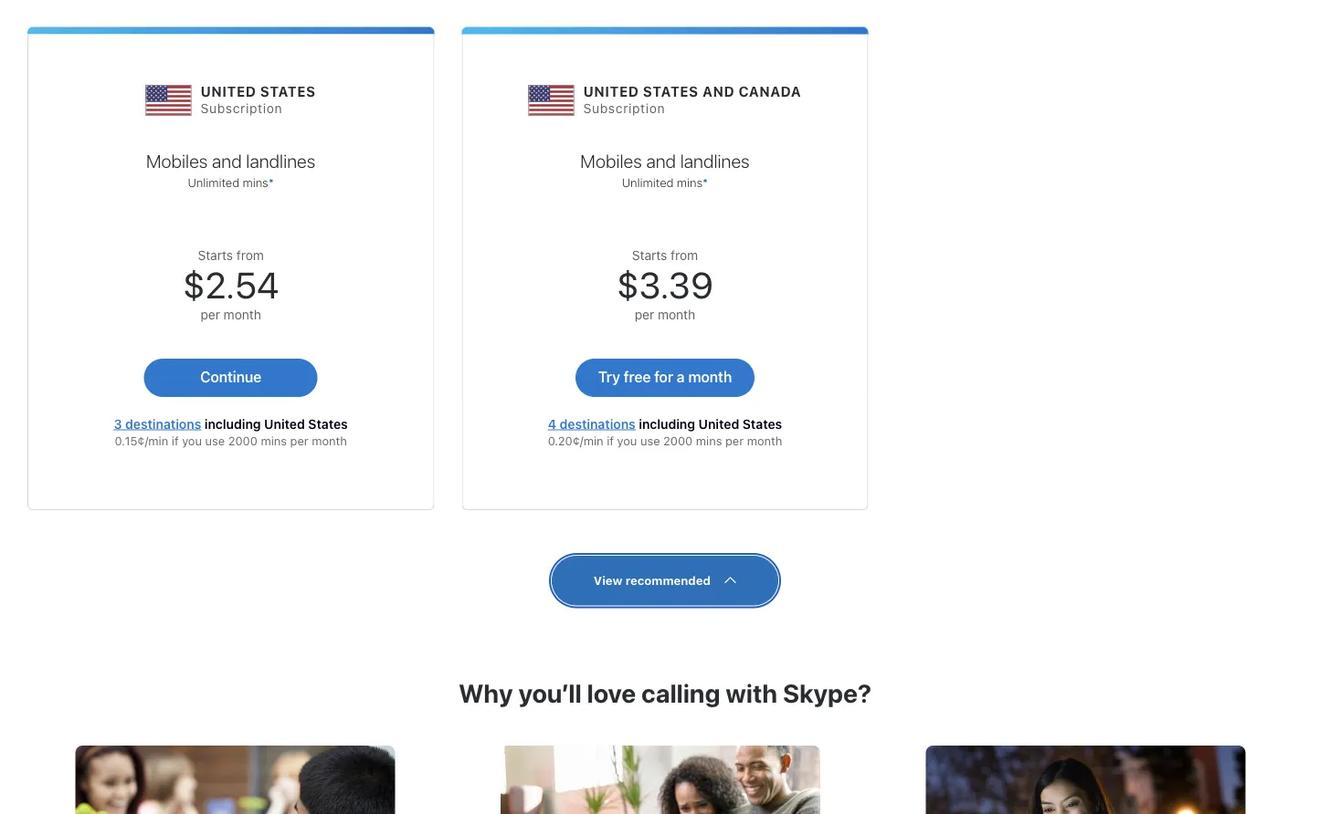 Task type: describe. For each thing, give the bounding box(es) containing it.
month for $2.54
[[224, 307, 261, 322]]

destinations for $2.54
[[125, 417, 201, 432]]

3 destinations including united states 0.15¢/min if you use 2000 mins per month
[[114, 417, 348, 448]]

* link for $2.54
[[268, 176, 274, 189]]

mobiles for $2.54
[[146, 150, 208, 172]]

starts from $2.54 per month
[[183, 248, 279, 322]]

starts from $3.39 per month
[[617, 248, 713, 322]]

united states and canada subscription
[[583, 83, 801, 116]]

calling
[[641, 679, 720, 709]]

mobiles and landlines unlimited mins * for $3.39
[[580, 150, 750, 189]]

including for $3.39
[[639, 417, 695, 432]]

with
[[726, 679, 777, 709]]

united states subscription
[[201, 83, 316, 116]]

4 destinations including united states 0.20¢/min if you use 2000 mins per month
[[548, 417, 782, 448]]

0.15¢/min
[[115, 434, 168, 448]]

month inside the 3 destinations including united states 0.15¢/min if you use 2000 mins per month
[[312, 434, 347, 448]]

$3.39
[[617, 264, 713, 307]]

you for $3.39
[[617, 434, 637, 448]]

states inside the 3 destinations including united states 0.15¢/min if you use 2000 mins per month
[[308, 417, 348, 432]]

try free for a month
[[598, 369, 732, 386]]

mobiles for $3.39
[[580, 150, 642, 172]]

united inside the united states and canada subscription
[[583, 83, 639, 99]]

2000 for $3.39
[[663, 434, 693, 448]]

united states image
[[146, 69, 191, 124]]

view
[[594, 574, 622, 588]]

you for $2.54
[[182, 434, 202, 448]]

unlimited for $3.39
[[622, 176, 674, 189]]

from for $2.54
[[236, 248, 264, 263]]

4 destinations button
[[548, 417, 636, 432]]

use for $2.54
[[205, 434, 225, 448]]

mins inside 4 destinations including united states 0.20¢/min if you use 2000 mins per month
[[696, 434, 722, 448]]

0.20¢/min
[[548, 434, 603, 448]]

mins down the united states subscription
[[243, 176, 268, 189]]

united inside 4 destinations including united states 0.20¢/min if you use 2000 mins per month
[[698, 417, 739, 432]]

* link for $3.39
[[703, 176, 708, 189]]

you'll
[[518, 679, 582, 709]]

per inside "starts from $2.54 per month"
[[200, 307, 220, 322]]

continue
[[200, 369, 261, 386]]

* for $3.39
[[703, 176, 708, 189]]

subscription inside the united states and canada subscription
[[583, 101, 665, 116]]

view recommended
[[594, 574, 711, 588]]

united inside the united states subscription
[[201, 83, 256, 99]]

why you'll love calling with skype?
[[459, 679, 872, 709]]

try
[[598, 369, 620, 386]]

including for $2.54
[[205, 417, 261, 432]]

per inside the 3 destinations including united states 0.15¢/min if you use 2000 mins per month
[[290, 434, 309, 448]]

starts for $2.54
[[198, 248, 233, 263]]

destinations for $3.39
[[560, 417, 636, 432]]

3 destinations button
[[114, 417, 201, 432]]

4
[[548, 417, 556, 432]]



Task type: locate. For each thing, give the bounding box(es) containing it.
1 horizontal spatial including
[[639, 417, 695, 432]]

you inside 4 destinations including united states 0.20¢/min if you use 2000 mins per month
[[617, 434, 637, 448]]

subscription inside the united states subscription
[[201, 101, 283, 116]]

landlines down the united states and canada subscription
[[680, 150, 750, 172]]

2 unlimited from the left
[[622, 176, 674, 189]]

0 horizontal spatial you
[[182, 434, 202, 448]]

per
[[200, 307, 220, 322], [635, 307, 654, 322], [290, 434, 309, 448], [725, 434, 744, 448]]

mins down 'continue' link
[[261, 434, 287, 448]]

you down 4 destinations button
[[617, 434, 637, 448]]

2 mobiles and landlines unlimited mins * from the left
[[580, 150, 750, 189]]

use inside the 3 destinations including united states 0.15¢/min if you use 2000 mins per month
[[205, 434, 225, 448]]

unlimited
[[188, 176, 239, 189], [622, 176, 674, 189]]

0 horizontal spatial 2000
[[228, 434, 257, 448]]

united right united states image
[[201, 83, 256, 99]]

* link down the united states and canada subscription
[[703, 176, 708, 189]]

landlines down the united states subscription
[[246, 150, 315, 172]]

if down 4 destinations button
[[607, 434, 614, 448]]

1 horizontal spatial from
[[671, 248, 698, 263]]

united
[[201, 83, 256, 99], [583, 83, 639, 99], [264, 417, 305, 432], [698, 417, 739, 432]]

0 horizontal spatial starts
[[198, 248, 233, 263]]

1 starts from the left
[[198, 248, 233, 263]]

and down the united states and canada subscription
[[646, 150, 676, 172]]

0 horizontal spatial including
[[205, 417, 261, 432]]

0 horizontal spatial mobiles and landlines unlimited mins *
[[146, 150, 315, 189]]

* down the united states subscription
[[268, 176, 274, 189]]

1 horizontal spatial destinations
[[560, 417, 636, 432]]

subscription
[[201, 101, 283, 116], [583, 101, 665, 116]]

1 if from the left
[[172, 434, 179, 448]]

destinations inside 4 destinations including united states 0.20¢/min if you use 2000 mins per month
[[560, 417, 636, 432]]

if inside 4 destinations including united states 0.20¢/min if you use 2000 mins per month
[[607, 434, 614, 448]]

2 horizontal spatial and
[[703, 83, 735, 99]]

skype?
[[783, 679, 872, 709]]

2 * link from the left
[[703, 176, 708, 189]]

1 mobiles and landlines unlimited mins * from the left
[[146, 150, 315, 189]]

destinations up 0.15¢/min
[[125, 417, 201, 432]]

1 * from the left
[[268, 176, 274, 189]]

mobiles and landlines unlimited mins * down the united states subscription
[[146, 150, 315, 189]]

month
[[224, 307, 261, 322], [658, 307, 695, 322], [688, 369, 732, 386], [312, 434, 347, 448], [747, 434, 782, 448]]

1 use from the left
[[205, 434, 225, 448]]

0 horizontal spatial *
[[268, 176, 274, 189]]

why
[[459, 679, 513, 709]]

*
[[268, 176, 274, 189], [703, 176, 708, 189]]

unlimited for $2.54
[[188, 176, 239, 189]]

month for for
[[688, 369, 732, 386]]

landlines
[[246, 150, 315, 172], [680, 150, 750, 172]]

1 destinations from the left
[[125, 417, 201, 432]]

try free for a month link
[[575, 359, 755, 398]]

use down 'continue' link
[[205, 434, 225, 448]]

view recommended button
[[552, 557, 778, 606]]

and inside the united states and canada subscription
[[703, 83, 735, 99]]

if for $2.54
[[172, 434, 179, 448]]

from inside starts from $3.39 per month
[[671, 248, 698, 263]]

continue link
[[144, 359, 318, 398]]

0 horizontal spatial if
[[172, 434, 179, 448]]

0 horizontal spatial mobiles
[[146, 150, 208, 172]]

2 subscription from the left
[[583, 101, 665, 116]]

1 horizontal spatial starts
[[632, 248, 667, 263]]

1 horizontal spatial unlimited
[[622, 176, 674, 189]]

and for $3.39
[[646, 150, 676, 172]]

1 horizontal spatial *
[[703, 176, 708, 189]]

use down try free for a month link
[[640, 434, 660, 448]]

0 horizontal spatial * link
[[268, 176, 274, 189]]

and down the united states subscription
[[212, 150, 242, 172]]

0 horizontal spatial and
[[212, 150, 242, 172]]

including down 'continue' link
[[205, 417, 261, 432]]

* for $2.54
[[268, 176, 274, 189]]

destinations inside the 3 destinations including united states 0.15¢/min if you use 2000 mins per month
[[125, 417, 201, 432]]

if down the 3 destinations button
[[172, 434, 179, 448]]

1 from from the left
[[236, 248, 264, 263]]

mins inside the 3 destinations including united states 0.15¢/min if you use 2000 mins per month
[[261, 434, 287, 448]]

1 mobiles from the left
[[146, 150, 208, 172]]

subscription right united states image
[[201, 101, 283, 116]]

2 including from the left
[[639, 417, 695, 432]]

from for $3.39
[[671, 248, 698, 263]]

a
[[677, 369, 685, 386]]

0 horizontal spatial from
[[236, 248, 264, 263]]

month inside "starts from $2.54 per month"
[[224, 307, 261, 322]]

including down try free for a month link
[[639, 417, 695, 432]]

subscription right united states and canada image
[[583, 101, 665, 116]]

use for $3.39
[[640, 434, 660, 448]]

2000 for $2.54
[[228, 434, 257, 448]]

2000 inside the 3 destinations including united states 0.15¢/min if you use 2000 mins per month
[[228, 434, 257, 448]]

2000 down 'continue' link
[[228, 434, 257, 448]]

2 * from the left
[[703, 176, 708, 189]]

destinations up 0.20¢/min
[[560, 417, 636, 432]]

united right united states and canada image
[[583, 83, 639, 99]]

1 including from the left
[[205, 417, 261, 432]]

including
[[205, 417, 261, 432], [639, 417, 695, 432]]

1 horizontal spatial * link
[[703, 176, 708, 189]]

3
[[114, 417, 122, 432]]

2 landlines from the left
[[680, 150, 750, 172]]

starts up "$2.54"
[[198, 248, 233, 263]]

month inside try free for a month link
[[688, 369, 732, 386]]

mins
[[243, 176, 268, 189], [677, 176, 703, 189], [261, 434, 287, 448], [696, 434, 722, 448]]

2 you from the left
[[617, 434, 637, 448]]

starts for $3.39
[[632, 248, 667, 263]]

0 horizontal spatial destinations
[[125, 417, 201, 432]]

1 2000 from the left
[[228, 434, 257, 448]]

1 horizontal spatial if
[[607, 434, 614, 448]]

1 horizontal spatial 2000
[[663, 434, 693, 448]]

states inside the united states and canada subscription
[[643, 83, 699, 99]]

month inside 4 destinations including united states 0.20¢/min if you use 2000 mins per month
[[747, 434, 782, 448]]

including inside the 3 destinations including united states 0.15¢/min if you use 2000 mins per month
[[205, 417, 261, 432]]

united states and canada image
[[529, 69, 574, 124]]

and
[[703, 83, 735, 99], [212, 150, 242, 172], [646, 150, 676, 172]]

1 horizontal spatial landlines
[[680, 150, 750, 172]]

1 horizontal spatial mobiles
[[580, 150, 642, 172]]

for
[[654, 369, 673, 386]]

mobiles and landlines unlimited mins * down the united states and canada subscription
[[580, 150, 750, 189]]

0 horizontal spatial use
[[205, 434, 225, 448]]

2 mobiles from the left
[[580, 150, 642, 172]]

1 unlimited from the left
[[188, 176, 239, 189]]

landlines for $2.54
[[246, 150, 315, 172]]

* link down the united states subscription
[[268, 176, 274, 189]]

you down the 3 destinations button
[[182, 434, 202, 448]]

2000 inside 4 destinations including united states 0.20¢/min if you use 2000 mins per month
[[663, 434, 693, 448]]

you
[[182, 434, 202, 448], [617, 434, 637, 448]]

2000 down a
[[663, 434, 693, 448]]

1 subscription from the left
[[201, 101, 283, 116]]

and for $2.54
[[212, 150, 242, 172]]

canada
[[739, 83, 801, 99]]

mobiles
[[146, 150, 208, 172], [580, 150, 642, 172]]

use inside 4 destinations including united states 0.20¢/min if you use 2000 mins per month
[[640, 434, 660, 448]]

2 starts from the left
[[632, 248, 667, 263]]

free
[[624, 369, 651, 386]]

mobiles and landlines unlimited mins * for $2.54
[[146, 150, 315, 189]]

1 horizontal spatial and
[[646, 150, 676, 172]]

per inside starts from $3.39 per month
[[635, 307, 654, 322]]

0 horizontal spatial landlines
[[246, 150, 315, 172]]

1 horizontal spatial subscription
[[583, 101, 665, 116]]

1 landlines from the left
[[246, 150, 315, 172]]

starts up $3.39
[[632, 248, 667, 263]]

2 use from the left
[[640, 434, 660, 448]]

from up "$2.54"
[[236, 248, 264, 263]]

recommended
[[625, 574, 711, 588]]

states inside the united states subscription
[[260, 83, 316, 99]]

including inside 4 destinations including united states 0.20¢/min if you use 2000 mins per month
[[639, 417, 695, 432]]

if for $3.39
[[607, 434, 614, 448]]

united down try free for a month link
[[698, 417, 739, 432]]

love
[[587, 679, 636, 709]]

2 if from the left
[[607, 434, 614, 448]]

and left canada
[[703, 83, 735, 99]]

1 horizontal spatial you
[[617, 434, 637, 448]]

from inside "starts from $2.54 per month"
[[236, 248, 264, 263]]

starts
[[198, 248, 233, 263], [632, 248, 667, 263]]

month for $3.39
[[658, 307, 695, 322]]

1 you from the left
[[182, 434, 202, 448]]

starts inside "starts from $2.54 per month"
[[198, 248, 233, 263]]

0 horizontal spatial subscription
[[201, 101, 283, 116]]

* link
[[268, 176, 274, 189], [703, 176, 708, 189]]

2 from from the left
[[671, 248, 698, 263]]

united down 'continue' link
[[264, 417, 305, 432]]

mins down try free for a month link
[[696, 434, 722, 448]]

states inside 4 destinations including united states 0.20¢/min if you use 2000 mins per month
[[743, 417, 782, 432]]

0 horizontal spatial unlimited
[[188, 176, 239, 189]]

2000
[[228, 434, 257, 448], [663, 434, 693, 448]]

2 2000 from the left
[[663, 434, 693, 448]]

month inside starts from $3.39 per month
[[658, 307, 695, 322]]

from up $3.39
[[671, 248, 698, 263]]

united inside the 3 destinations including united states 0.15¢/min if you use 2000 mins per month
[[264, 417, 305, 432]]

landlines for $3.39
[[680, 150, 750, 172]]

destinations
[[125, 417, 201, 432], [560, 417, 636, 432]]

2 destinations from the left
[[560, 417, 636, 432]]

use
[[205, 434, 225, 448], [640, 434, 660, 448]]

$2.54
[[183, 264, 279, 307]]

if
[[172, 434, 179, 448], [607, 434, 614, 448]]

you inside the 3 destinations including united states 0.15¢/min if you use 2000 mins per month
[[182, 434, 202, 448]]

* down the united states and canada subscription
[[703, 176, 708, 189]]

starts inside starts from $3.39 per month
[[632, 248, 667, 263]]

states
[[260, 83, 316, 99], [643, 83, 699, 99], [308, 417, 348, 432], [743, 417, 782, 432]]

if inside the 3 destinations including united states 0.15¢/min if you use 2000 mins per month
[[172, 434, 179, 448]]

mobiles and landlines unlimited mins *
[[146, 150, 315, 189], [580, 150, 750, 189]]

1 horizontal spatial mobiles and landlines unlimited mins *
[[580, 150, 750, 189]]

per inside 4 destinations including united states 0.20¢/min if you use 2000 mins per month
[[725, 434, 744, 448]]

from
[[236, 248, 264, 263], [671, 248, 698, 263]]

mins down the united states and canada subscription
[[677, 176, 703, 189]]

1 horizontal spatial use
[[640, 434, 660, 448]]

1 * link from the left
[[268, 176, 274, 189]]



Task type: vqa. For each thing, say whether or not it's contained in the screenshot.
4
yes



